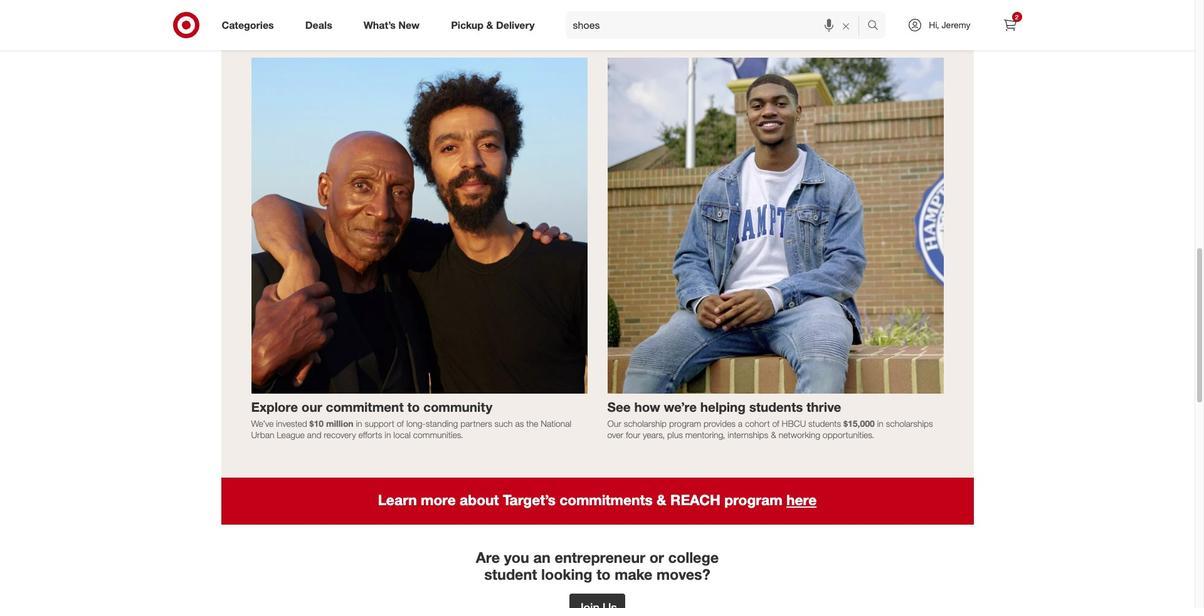 Task type: locate. For each thing, give the bounding box(es) containing it.
0 vertical spatial learn
[[673, 9, 706, 23]]

1 horizontal spatial learn
[[673, 9, 706, 23]]

2 horizontal spatial to
[[687, 9, 695, 20]]

having
[[608, 9, 632, 20]]

& left "reach"
[[657, 492, 667, 509]]

black
[[513, 9, 543, 23]]

learn left "them."
[[673, 9, 706, 23]]

0 vertical spatial plus
[[920, 0, 936, 9]]

0 horizontal spatial &
[[486, 19, 493, 31]]

program
[[669, 419, 701, 429], [725, 492, 783, 509]]

1 horizontal spatial support
[[697, 9, 727, 20]]

our
[[302, 399, 322, 415]]

what's
[[364, 19, 396, 31]]

deals link
[[295, 11, 348, 39]]

the right as
[[527, 419, 538, 429]]

support up "efforts"
[[365, 419, 394, 429]]

to left make
[[597, 566, 611, 584]]

national
[[541, 419, 572, 429]]

deals
[[305, 19, 332, 31]]

,
[[915, 0, 918, 9]]

league
[[277, 430, 305, 440]]

delivery
[[496, 19, 535, 31]]

&
[[486, 19, 493, 31], [771, 430, 776, 440], [657, 492, 667, 509]]

2 horizontal spatial in
[[877, 419, 884, 429]]

1 vertical spatial the
[[527, 419, 538, 429]]

0 vertical spatial &
[[486, 19, 493, 31]]

plus inside in scholarships over four years, plus mentoring, internships & networking opportunities.
[[667, 430, 683, 440]]

2 horizontal spatial &
[[771, 430, 776, 440]]

join us link
[[578, 3, 638, 31]]

new
[[399, 19, 420, 31]]

to
[[687, 9, 695, 20], [407, 399, 420, 415], [597, 566, 611, 584]]

join us
[[588, 9, 628, 23]]

you
[[504, 549, 529, 567]]

0 horizontal spatial students
[[749, 399, 803, 415]]

helping
[[701, 399, 746, 415]]

support left "them."
[[697, 9, 727, 20]]

$15,000
[[844, 419, 875, 429]]

1 horizontal spatial students
[[809, 419, 841, 429]]

0 vertical spatial students
[[749, 399, 803, 415]]

1 horizontal spatial program
[[725, 492, 783, 509]]

in
[[356, 419, 362, 429], [877, 419, 884, 429], [385, 430, 391, 440]]

the right "us"
[[634, 9, 646, 20]]

0 horizontal spatial of
[[397, 419, 404, 429]]

0 horizontal spatial the
[[527, 419, 538, 429]]

& right internships
[[771, 430, 776, 440]]

see how we're helping students thrive
[[608, 399, 841, 415]]

scholarship
[[624, 419, 667, 429]]

search
[[862, 20, 892, 32]]

in left 'local'
[[385, 430, 391, 440]]

0 horizontal spatial learn
[[378, 492, 417, 509]]

0 vertical spatial program
[[669, 419, 701, 429]]

1 of from the left
[[397, 419, 404, 429]]

in right the $15,000
[[877, 419, 884, 429]]

, plus having the programs to support them.
[[608, 0, 936, 20]]

What can we help you find? suggestions appear below search field
[[566, 11, 871, 39]]

1 vertical spatial plus
[[667, 430, 683, 440]]

1 horizontal spatial to
[[597, 566, 611, 584]]

learn link
[[663, 3, 716, 31]]

cohort
[[745, 419, 770, 429]]

learn for learn
[[673, 9, 706, 23]]

more
[[421, 492, 456, 509]]

1 vertical spatial program
[[725, 492, 783, 509]]

to up long- at bottom
[[407, 399, 420, 415]]

of left hbcu
[[772, 419, 780, 429]]

categories
[[222, 19, 274, 31]]

local
[[394, 430, 411, 440]]

in support of long-standing partners such as the national urban league and recovery efforts in local communities.
[[251, 419, 572, 440]]

1 horizontal spatial the
[[634, 9, 646, 20]]

learn left the more
[[378, 492, 417, 509]]

provides
[[704, 419, 736, 429]]

1 vertical spatial support
[[365, 419, 394, 429]]

how
[[634, 399, 660, 415]]

to right programs
[[687, 9, 695, 20]]

what's new link
[[353, 11, 435, 39]]

students
[[749, 399, 803, 415], [809, 419, 841, 429]]

we've invested $10 million
[[251, 419, 354, 429]]

1 vertical spatial learn
[[378, 492, 417, 509]]

& inside in scholarships over four years, plus mentoring, internships & networking opportunities.
[[771, 430, 776, 440]]

2 vertical spatial to
[[597, 566, 611, 584]]

make
[[615, 566, 653, 584]]

students up in scholarships over four years, plus mentoring, internships & networking opportunities.
[[749, 399, 803, 415]]

program down 'we're'
[[669, 419, 701, 429]]

2 link
[[996, 11, 1024, 39]]

0 vertical spatial the
[[634, 9, 646, 20]]

of
[[397, 419, 404, 429], [772, 419, 780, 429]]

learn
[[673, 9, 706, 23], [378, 492, 417, 509]]

in inside in scholarships over four years, plus mentoring, internships & networking opportunities.
[[877, 419, 884, 429]]

plus inside , plus having the programs to support them.
[[920, 0, 936, 9]]

pickup
[[451, 19, 484, 31]]

here
[[787, 492, 817, 509]]

students down thrive
[[809, 419, 841, 429]]

our
[[608, 419, 622, 429]]

0 vertical spatial support
[[697, 9, 727, 20]]

student
[[484, 566, 537, 584]]

of up 'local'
[[397, 419, 404, 429]]

0 vertical spatial to
[[687, 9, 695, 20]]

0 horizontal spatial plus
[[667, 430, 683, 440]]

in up "efforts"
[[356, 419, 362, 429]]

of inside in support of long-standing partners such as the national urban league and recovery efforts in local communities.
[[397, 419, 404, 429]]

what's new
[[364, 19, 420, 31]]

categories link
[[211, 11, 290, 39]]

0 horizontal spatial in
[[356, 419, 362, 429]]

1 horizontal spatial &
[[657, 492, 667, 509]]

pickup & delivery link
[[440, 11, 550, 39]]

program left here
[[725, 492, 783, 509]]

0 horizontal spatial support
[[365, 419, 394, 429]]

as
[[515, 419, 524, 429]]

moves?
[[657, 566, 711, 584]]

1 horizontal spatial of
[[772, 419, 780, 429]]

plus right ,
[[920, 0, 936, 9]]

our scholarship program provides a cohort of hbcu students $15,000
[[608, 419, 875, 429]]

scholarships
[[886, 419, 933, 429]]

are
[[476, 549, 500, 567]]

the
[[634, 9, 646, 20], [527, 419, 538, 429]]

commitment
[[326, 399, 404, 415]]

long-
[[406, 419, 426, 429]]

hi,
[[929, 19, 939, 30]]

plus right years, on the bottom right of the page
[[667, 430, 683, 440]]

partners
[[461, 419, 492, 429]]

explore
[[251, 399, 298, 415]]

1 vertical spatial to
[[407, 399, 420, 415]]

1 horizontal spatial plus
[[920, 0, 936, 9]]

college
[[668, 549, 719, 567]]

1 vertical spatial &
[[771, 430, 776, 440]]

invested
[[276, 419, 307, 429]]

communities.
[[413, 430, 463, 440]]

us
[[614, 9, 628, 23]]

& right pickup
[[486, 19, 493, 31]]

plus
[[920, 0, 936, 9], [667, 430, 683, 440]]



Task type: describe. For each thing, give the bounding box(es) containing it.
1 horizontal spatial in
[[385, 430, 391, 440]]

a
[[738, 419, 743, 429]]

such
[[495, 419, 513, 429]]

support inside , plus having the programs to support them.
[[697, 9, 727, 20]]

years,
[[643, 430, 665, 440]]

0 horizontal spatial program
[[669, 419, 701, 429]]

are you an entrepreneur or college student looking to make moves?
[[476, 549, 719, 584]]

recovery
[[324, 430, 356, 440]]

2
[[1015, 13, 1019, 21]]

2 vertical spatial &
[[657, 492, 667, 509]]

urban
[[251, 430, 274, 440]]

join
[[588, 9, 610, 23]]

community
[[423, 399, 493, 415]]

hbcu
[[782, 419, 806, 429]]

or
[[650, 549, 664, 567]]

the inside , plus having the programs to support them.
[[634, 9, 646, 20]]

we're
[[664, 399, 697, 415]]

them.
[[729, 9, 750, 20]]

explore our commitment to community
[[251, 399, 493, 415]]

over
[[608, 430, 624, 440]]

support inside in support of long-standing partners such as the national urban league and recovery efforts in local communities.
[[365, 419, 394, 429]]

commitments
[[560, 492, 653, 509]]

in scholarships over four years, plus mentoring, internships & networking opportunities.
[[608, 419, 933, 440]]

0 horizontal spatial to
[[407, 399, 420, 415]]

opportunities.
[[823, 430, 875, 440]]

jeremy
[[942, 19, 971, 30]]

standing
[[426, 419, 458, 429]]

thrive
[[807, 399, 841, 415]]

internships
[[728, 430, 769, 440]]

buy
[[489, 9, 510, 23]]

$10
[[310, 419, 324, 429]]

search button
[[862, 11, 892, 41]]

1 vertical spatial students
[[809, 419, 841, 429]]

in for students
[[877, 419, 884, 429]]

in for community
[[356, 419, 362, 429]]

, plus having the programs to support them. link
[[597, 0, 954, 27]]

to inside , plus having the programs to support them.
[[687, 9, 695, 20]]

looking
[[541, 566, 593, 584]]

hi, jeremy
[[929, 19, 971, 30]]

learn for learn more about target's commitments & reach program here
[[378, 492, 417, 509]]

entrepreneur
[[555, 549, 646, 567]]

pickup & delivery
[[451, 19, 535, 31]]

buy black link
[[479, 3, 553, 31]]

an
[[533, 549, 551, 567]]

learn more about target's commitments & reach program here
[[378, 492, 817, 509]]

and
[[307, 430, 321, 440]]

efforts
[[359, 430, 382, 440]]

four
[[626, 430, 641, 440]]

the inside in support of long-standing partners such as the national urban league and recovery efforts in local communities.
[[527, 419, 538, 429]]

to inside are you an entrepreneur or college student looking to make moves?
[[597, 566, 611, 584]]

2 of from the left
[[772, 419, 780, 429]]

networking
[[779, 430, 820, 440]]

see
[[608, 399, 631, 415]]

about
[[460, 492, 499, 509]]

buy black
[[489, 9, 543, 23]]

mentoring,
[[686, 430, 725, 440]]

programs
[[649, 9, 685, 20]]

target's
[[503, 492, 556, 509]]

we've
[[251, 419, 274, 429]]

reach
[[671, 492, 721, 509]]

million
[[326, 419, 354, 429]]



Task type: vqa. For each thing, say whether or not it's contained in the screenshot.
4
no



